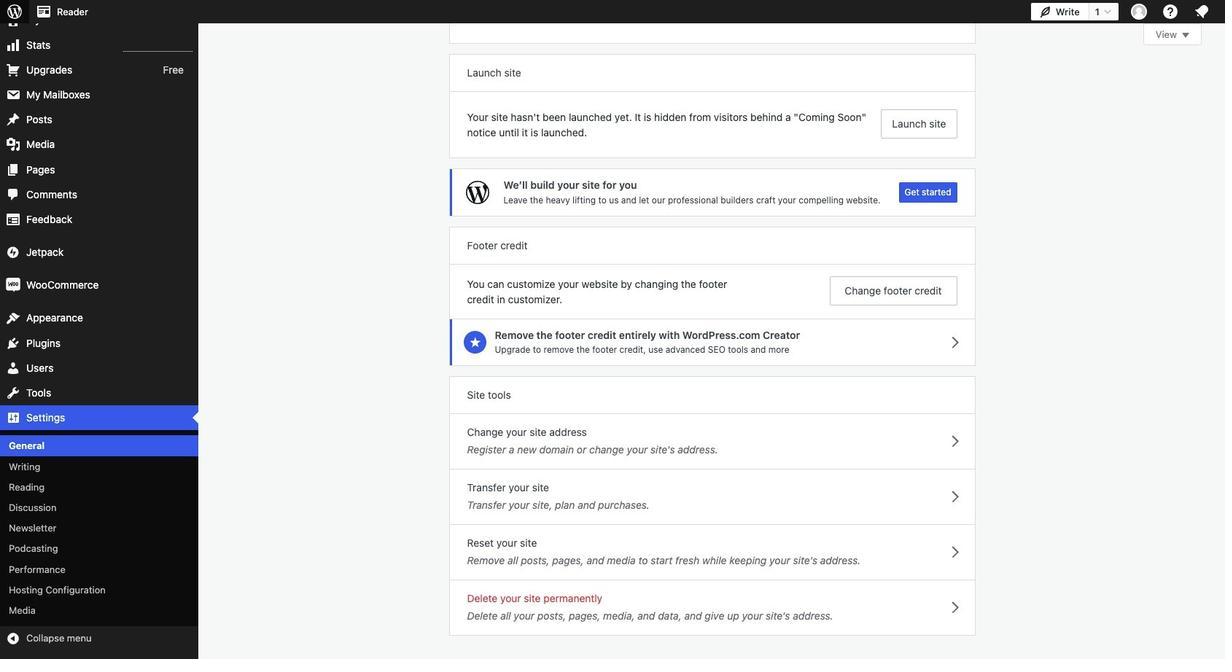 Task type: describe. For each thing, give the bounding box(es) containing it.
manage your sites image
[[6, 3, 23, 20]]

my profile image
[[1131, 4, 1147, 20]]

2 img image from the top
[[6, 278, 20, 293]]



Task type: vqa. For each thing, say whether or not it's contained in the screenshot.
Help image at the top right of the page
yes



Task type: locate. For each thing, give the bounding box(es) containing it.
closed image
[[1182, 33, 1189, 38]]

1 vertical spatial img image
[[6, 278, 20, 293]]

highest hourly views 0 image
[[123, 42, 193, 52]]

0 vertical spatial img image
[[6, 245, 20, 260]]

help image
[[1162, 3, 1179, 20]]

img image
[[6, 245, 20, 260], [6, 278, 20, 293]]

1 img image from the top
[[6, 245, 20, 260]]

main content
[[450, 0, 1202, 635]]

manage your notifications image
[[1193, 3, 1211, 20]]



